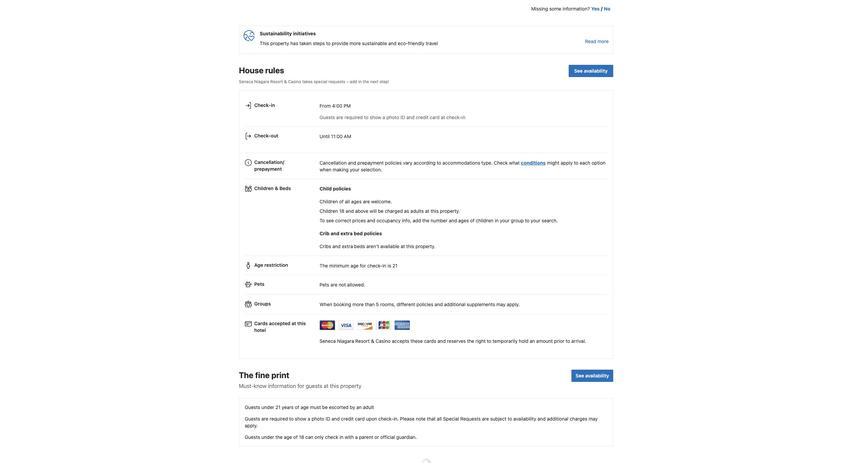 Task type: vqa. For each thing, say whether or not it's contained in the screenshot.
leftmost a
yes



Task type: locate. For each thing, give the bounding box(es) containing it.
0 vertical spatial 21
[[392, 263, 397, 269]]

add right –
[[350, 79, 357, 84]]

0 vertical spatial property.
[[440, 209, 460, 214]]

1 horizontal spatial be
[[378, 209, 384, 214]]

to see correct prices and occupancy info, add the number and ages of children in your group to your search.
[[320, 218, 558, 224]]

18 left can
[[299, 435, 304, 441]]

1 vertical spatial a
[[308, 417, 310, 423]]

0 vertical spatial availability
[[584, 68, 608, 74]]

see availability
[[574, 68, 608, 74], [576, 374, 609, 379]]

accepted payment methods and conditions element
[[245, 318, 607, 333]]

pets are not allowed.
[[320, 282, 365, 288]]

all right that
[[437, 417, 442, 423]]

policies right different
[[417, 302, 433, 308]]

a
[[383, 115, 385, 120], [308, 417, 310, 423], [355, 435, 358, 441]]

18
[[339, 209, 344, 214], [299, 435, 304, 441]]

be right the will
[[378, 209, 384, 214]]

1 horizontal spatial casino
[[376, 339, 391, 345]]

0 vertical spatial property
[[270, 41, 289, 46]]

niagara down the visa image
[[337, 339, 354, 345]]

check- up check-out
[[254, 102, 271, 108]]

additional inside guests are required to show a photo id and credit card upon check-in. please note that all special requests are subject to availability and additional charges may apply.
[[547, 417, 568, 423]]

guests inside guests are required to show a photo id and credit card upon check-in. please note that all special requests are subject to availability and additional charges may apply.
[[245, 417, 260, 423]]

in
[[358, 79, 362, 84], [271, 102, 275, 108], [462, 115, 465, 120], [495, 218, 499, 224], [382, 263, 386, 269], [340, 435, 343, 441]]

resort
[[270, 79, 283, 84], [355, 339, 370, 345]]

show
[[370, 115, 381, 120], [295, 417, 306, 423]]

age right minimum
[[351, 263, 359, 269]]

a inside guests are required to show a photo id and credit card upon check-in. please note that all special requests are subject to availability and additional charges may apply.
[[308, 417, 310, 423]]

for
[[360, 263, 366, 269], [297, 384, 304, 390]]

1 under from the top
[[261, 405, 274, 411]]

check- for at
[[446, 115, 462, 120]]

& left the beds
[[275, 186, 278, 191]]

resort for accepts
[[355, 339, 370, 345]]

1 vertical spatial availability
[[585, 374, 609, 379]]

are for guests are required to show a photo id and credit card at check-in
[[336, 115, 343, 120]]

no button
[[604, 5, 610, 12]]

0 horizontal spatial property
[[270, 41, 289, 46]]

0 horizontal spatial additional
[[444, 302, 466, 308]]

& down rules
[[284, 79, 287, 84]]

policies
[[385, 160, 402, 166], [333, 186, 351, 192], [364, 231, 382, 237], [417, 302, 433, 308]]

these
[[411, 339, 423, 345]]

0 horizontal spatial for
[[297, 384, 304, 390]]

adults
[[410, 209, 424, 214]]

read
[[585, 38, 596, 44]]

hotel
[[254, 328, 266, 334]]

0 horizontal spatial credit
[[341, 417, 354, 423]]

2 check- from the top
[[254, 133, 271, 139]]

21 left years
[[275, 405, 280, 411]]

1 vertical spatial children
[[320, 199, 338, 205]]

cancellation/ prepayment
[[254, 160, 284, 172]]

in.
[[394, 417, 399, 423]]

1 horizontal spatial photo
[[386, 115, 399, 120]]

may inside guests are required to show a photo id and credit card upon check-in. please note that all special requests are subject to availability and additional charges may apply.
[[589, 417, 598, 423]]

0 vertical spatial credit
[[416, 115, 429, 120]]

until
[[320, 134, 330, 139]]

may right charges
[[589, 417, 598, 423]]

1 vertical spatial card
[[355, 417, 365, 423]]

2 vertical spatial check-
[[378, 417, 394, 423]]

1 vertical spatial property
[[340, 384, 361, 390]]

resort down discover image
[[355, 339, 370, 345]]

0 vertical spatial see availability
[[574, 68, 608, 74]]

accommodations
[[442, 160, 480, 166]]

credit inside guests are required to show a photo id and credit card upon check-in. please note that all special requests are subject to availability and additional charges may apply.
[[341, 417, 354, 423]]

cancellation/
[[254, 160, 284, 165]]

2 under from the top
[[261, 435, 274, 441]]

0 vertical spatial &
[[284, 79, 287, 84]]

1 horizontal spatial all
[[437, 417, 442, 423]]

seneca down mastercard icon
[[320, 339, 336, 345]]

your right 'making'
[[350, 167, 360, 173]]

2 horizontal spatial a
[[383, 115, 385, 120]]

for down beds
[[360, 263, 366, 269]]

children for children of all ages are welcome.
[[320, 199, 338, 205]]

2 vertical spatial &
[[371, 339, 374, 345]]

1 horizontal spatial additional
[[547, 417, 568, 423]]

are for guests are required to show a photo id and credit card upon check-in. please note that all special requests are subject to availability and additional charges may apply.
[[261, 417, 268, 423]]

extra left bed
[[341, 231, 353, 237]]

requests
[[460, 417, 481, 423]]

at inside cards accepted at this hotel
[[292, 321, 296, 327]]

0 vertical spatial children
[[254, 186, 274, 191]]

1 horizontal spatial show
[[370, 115, 381, 120]]

apply
[[561, 160, 573, 166]]

show for guests are required to show a photo id and credit card upon check-in. please note that all special requests are subject to availability and additional charges may apply.
[[295, 417, 306, 423]]

1 vertical spatial apply.
[[245, 424, 258, 429]]

21 right the is
[[392, 263, 397, 269]]

not
[[339, 282, 346, 288]]

0 vertical spatial niagara
[[254, 79, 269, 84]]

all
[[345, 199, 350, 205], [437, 417, 442, 423]]

are left subject
[[482, 417, 489, 423]]

age restriction
[[254, 263, 288, 268]]

required down 4:00 pm
[[344, 115, 363, 120]]

an right by
[[356, 405, 362, 411]]

0 horizontal spatial your
[[350, 167, 360, 173]]

when
[[320, 302, 332, 308]]

above
[[355, 209, 368, 214]]

be right must
[[322, 405, 328, 411]]

1 horizontal spatial credit
[[416, 115, 429, 120]]

show for guests are required to show a photo id and credit card at check-in
[[370, 115, 381, 120]]

1 vertical spatial ages
[[458, 218, 469, 224]]

seneca niagara resort & casino accepts these cards and reserves the right to temporarily hold an amount prior to arrival.
[[320, 339, 586, 345]]

0 horizontal spatial all
[[345, 199, 350, 205]]

1 horizontal spatial an
[[530, 339, 535, 345]]

photo for upon
[[312, 417, 324, 423]]

property. up number at the top
[[440, 209, 460, 214]]

no
[[604, 6, 610, 12]]

this
[[260, 41, 269, 46]]

american express image
[[394, 321, 410, 331]]

with
[[345, 435, 354, 441]]

0 vertical spatial age
[[351, 263, 359, 269]]

prepayment inside "cancellation/ prepayment"
[[254, 166, 282, 172]]

& for seneca niagara resort & casino accepts these cards and reserves the right to temporarily hold an amount prior to arrival.
[[371, 339, 374, 345]]

are down 4:00 pm
[[336, 115, 343, 120]]

photo inside guests are required to show a photo id and credit card upon check-in. please note that all special requests are subject to availability and additional charges may apply.
[[312, 417, 324, 423]]

2 vertical spatial availability
[[513, 417, 536, 423]]

to inside might apply to each option when making your selection.
[[574, 160, 578, 166]]

1 vertical spatial check-
[[254, 133, 271, 139]]

all down child policies
[[345, 199, 350, 205]]

niagara down house rules
[[254, 79, 269, 84]]

0 horizontal spatial ages
[[351, 199, 362, 205]]

0 horizontal spatial property.
[[416, 244, 435, 250]]

an right hold
[[530, 339, 535, 345]]

2 vertical spatial a
[[355, 435, 358, 441]]

your inside might apply to each option when making your selection.
[[350, 167, 360, 173]]

children for children 18 and above will be charged as adults at this property.
[[320, 209, 338, 214]]

cancellation and prepayment policies vary according to accommodations type. check what conditions
[[320, 160, 546, 166]]

0 vertical spatial photo
[[386, 115, 399, 120]]

minimum
[[329, 263, 349, 269]]

apply. inside guests are required to show a photo id and credit card upon check-in. please note that all special requests are subject to availability and additional charges may apply.
[[245, 424, 258, 429]]

charges
[[570, 417, 587, 423]]

casino left "takes"
[[288, 79, 301, 84]]

0 horizontal spatial show
[[295, 417, 306, 423]]

the down adults
[[422, 218, 429, 224]]

this right guests
[[330, 384, 339, 390]]

check
[[494, 160, 508, 166]]

1 vertical spatial extra
[[342, 244, 353, 250]]

the up must- on the bottom left
[[239, 371, 253, 381]]

more right read at top right
[[597, 38, 609, 44]]

1 horizontal spatial 21
[[392, 263, 397, 269]]

1 horizontal spatial card
[[430, 115, 440, 120]]

casino for takes
[[288, 79, 301, 84]]

casino down jcb image
[[376, 339, 391, 345]]

0 vertical spatial resort
[[270, 79, 283, 84]]

ages left children
[[458, 218, 469, 224]]

pets
[[254, 282, 264, 287], [320, 282, 329, 288]]

are down know
[[261, 417, 268, 423]]

card
[[430, 115, 440, 120], [355, 417, 365, 423]]

accepted
[[269, 321, 290, 327]]

credit
[[416, 115, 429, 120], [341, 417, 354, 423]]

0 horizontal spatial photo
[[312, 417, 324, 423]]

property
[[270, 41, 289, 46], [340, 384, 361, 390]]

to
[[326, 41, 331, 46], [364, 115, 368, 120], [437, 160, 441, 166], [574, 160, 578, 166], [525, 218, 529, 224], [487, 339, 491, 345], [566, 339, 570, 345], [289, 417, 294, 423], [508, 417, 512, 423]]

additional left supplements
[[444, 302, 466, 308]]

age left can
[[284, 435, 292, 441]]

taken
[[299, 41, 312, 46]]

2 horizontal spatial &
[[371, 339, 374, 345]]

your left the search.
[[531, 218, 540, 224]]

children down child at the left of page
[[320, 199, 338, 205]]

0 vertical spatial check-
[[446, 115, 462, 120]]

information?
[[563, 6, 590, 12]]

type.
[[481, 160, 493, 166]]

0 vertical spatial show
[[370, 115, 381, 120]]

11:00 am
[[331, 134, 351, 139]]

of left can
[[293, 435, 298, 441]]

0 horizontal spatial resort
[[270, 79, 283, 84]]

check- inside guests are required to show a photo id and credit card upon check-in. please note that all special requests are subject to availability and additional charges may apply.
[[378, 417, 394, 423]]

0 horizontal spatial seneca
[[239, 79, 253, 84]]

1 vertical spatial property.
[[416, 244, 435, 250]]

see
[[574, 68, 583, 74], [576, 374, 584, 379]]

add down adults
[[413, 218, 421, 224]]

may right supplements
[[496, 302, 505, 308]]

2 vertical spatial children
[[320, 209, 338, 214]]

1 horizontal spatial age
[[301, 405, 309, 411]]

5
[[376, 302, 379, 308]]

0 horizontal spatial age
[[284, 435, 292, 441]]

according
[[414, 160, 435, 166]]

correct
[[335, 218, 351, 224]]

pets left not
[[320, 282, 329, 288]]

out
[[271, 133, 278, 139]]

age left must
[[301, 405, 309, 411]]

the fine print must-know information for guests at this property
[[239, 371, 361, 390]]

your left group
[[500, 218, 510, 224]]

additional left charges
[[547, 417, 568, 423]]

1 vertical spatial under
[[261, 435, 274, 441]]

1 horizontal spatial property.
[[440, 209, 460, 214]]

property down sustainability
[[270, 41, 289, 46]]

1 horizontal spatial add
[[413, 218, 421, 224]]

0 vertical spatial may
[[496, 302, 505, 308]]

id inside guests are required to show a photo id and credit card upon check-in. please note that all special requests are subject to availability and additional charges may apply.
[[326, 417, 330, 423]]

this right accepted
[[297, 321, 306, 327]]

extra
[[341, 231, 353, 237], [342, 244, 353, 250]]

is
[[388, 263, 391, 269]]

required inside guests are required to show a photo id and credit card upon check-in. please note that all special requests are subject to availability and additional charges may apply.
[[270, 417, 288, 423]]

1 horizontal spatial resort
[[355, 339, 370, 345]]

niagara for seneca niagara resort & casino accepts these cards and reserves the right to temporarily hold an amount prior to arrival.
[[337, 339, 354, 345]]

1 horizontal spatial pets
[[320, 282, 329, 288]]

18 up the correct
[[339, 209, 344, 214]]

0 vertical spatial 18
[[339, 209, 344, 214]]

1 vertical spatial for
[[297, 384, 304, 390]]

may
[[496, 302, 505, 308], [589, 417, 598, 423]]

from
[[320, 103, 331, 109]]

additional
[[444, 302, 466, 308], [547, 417, 568, 423]]

0 vertical spatial seneca
[[239, 79, 253, 84]]

0 horizontal spatial may
[[496, 302, 505, 308]]

eco-
[[398, 41, 408, 46]]

check-in
[[254, 102, 275, 108]]

extra left beds
[[342, 244, 353, 250]]

1 horizontal spatial apply.
[[507, 302, 520, 308]]

pets down age
[[254, 282, 264, 287]]

0 vertical spatial an
[[530, 339, 535, 345]]

prepayment down cancellation/
[[254, 166, 282, 172]]

1 vertical spatial age
[[301, 405, 309, 411]]

1 check- from the top
[[254, 102, 271, 108]]

show inside guests are required to show a photo id and credit card upon check-in. please note that all special requests are subject to availability and additional charges may apply.
[[295, 417, 306, 423]]

than
[[365, 302, 375, 308]]

the left minimum
[[320, 263, 328, 269]]

card inside guests are required to show a photo id and credit card upon check-in. please note that all special requests are subject to availability and additional charges may apply.
[[355, 417, 365, 423]]

1 vertical spatial show
[[295, 417, 306, 423]]

children left the beds
[[254, 186, 274, 191]]

0 horizontal spatial apply.
[[245, 424, 258, 429]]

option
[[592, 160, 606, 166]]

prepayment up selection. in the top left of the page
[[357, 160, 384, 166]]

cards
[[424, 339, 436, 345]]

number
[[431, 218, 448, 224]]

special
[[314, 79, 327, 84]]

see availability button
[[569, 65, 613, 77], [571, 370, 613, 383]]

1 horizontal spatial the
[[320, 263, 328, 269]]

property. down to see correct prices and occupancy info, add the number and ages of children in your group to your search.
[[416, 244, 435, 250]]

accepts
[[392, 339, 409, 345]]

& down discover image
[[371, 339, 374, 345]]

the inside the fine print must-know information for guests at this property
[[239, 371, 253, 381]]

1 horizontal spatial required
[[344, 115, 363, 120]]

card for upon
[[355, 417, 365, 423]]

are left not
[[331, 282, 337, 288]]

0 vertical spatial check-
[[254, 102, 271, 108]]

credit for upon
[[341, 417, 354, 423]]

the
[[363, 79, 369, 84], [422, 218, 429, 224], [467, 339, 474, 345], [275, 435, 283, 441]]

pets for pets are not allowed.
[[320, 282, 329, 288]]

required down years
[[270, 417, 288, 423]]

hold
[[519, 339, 528, 345]]

0 horizontal spatial add
[[350, 79, 357, 84]]

credit for at
[[416, 115, 429, 120]]

crib
[[320, 231, 329, 237]]

special
[[443, 417, 459, 423]]

ages up above
[[351, 199, 362, 205]]

this inside the fine print must-know information for guests at this property
[[330, 384, 339, 390]]

0 vertical spatial ages
[[351, 199, 362, 205]]

1 vertical spatial casino
[[376, 339, 391, 345]]

and
[[388, 41, 396, 46], [406, 115, 415, 120], [348, 160, 356, 166], [346, 209, 354, 214], [367, 218, 375, 224], [449, 218, 457, 224], [331, 231, 339, 237], [332, 244, 341, 250], [435, 302, 443, 308], [438, 339, 446, 345], [332, 417, 340, 423], [538, 417, 546, 423]]

guests for guests are required to show a photo id and credit card upon check-in. please note that all special requests are subject to availability and additional charges may apply.
[[245, 417, 260, 423]]

seneca down house
[[239, 79, 253, 84]]

resort down rules
[[270, 79, 283, 84]]

niagara for seneca niagara resort & casino takes special requests – add in the next step!
[[254, 79, 269, 84]]

1 vertical spatial seneca
[[320, 339, 336, 345]]

a for upon
[[308, 417, 310, 423]]

all inside guests are required to show a photo id and credit card upon check-in. please note that all special requests are subject to availability and additional charges may apply.
[[437, 417, 442, 423]]

1 vertical spatial add
[[413, 218, 421, 224]]

0 vertical spatial required
[[344, 115, 363, 120]]

this right available
[[406, 244, 414, 250]]

check- up cancellation/
[[254, 133, 271, 139]]

at inside the fine print must-know information for guests at this property
[[324, 384, 328, 390]]

0 vertical spatial extra
[[341, 231, 353, 237]]

has
[[290, 41, 298, 46]]

for left guests
[[297, 384, 304, 390]]

0 horizontal spatial casino
[[288, 79, 301, 84]]

photo for at
[[386, 115, 399, 120]]

jcb image
[[376, 321, 391, 331]]

resort for takes
[[270, 79, 283, 84]]

1 vertical spatial the
[[239, 371, 253, 381]]

more right provide at top
[[350, 41, 361, 46]]

fine
[[255, 371, 270, 381]]

guardian.
[[396, 435, 417, 441]]

children up see
[[320, 209, 338, 214]]

0 horizontal spatial the
[[239, 371, 253, 381]]

0 vertical spatial the
[[320, 263, 328, 269]]

policies up aren't
[[364, 231, 382, 237]]

are
[[336, 115, 343, 120], [363, 199, 370, 205], [331, 282, 337, 288], [261, 417, 268, 423], [482, 417, 489, 423]]

ages
[[351, 199, 362, 205], [458, 218, 469, 224]]

property up by
[[340, 384, 361, 390]]

more inside button
[[597, 38, 609, 44]]

1 vertical spatial additional
[[547, 417, 568, 423]]

children
[[254, 186, 274, 191], [320, 199, 338, 205], [320, 209, 338, 214]]



Task type: describe. For each thing, give the bounding box(es) containing it.
reserves
[[447, 339, 466, 345]]

guests
[[306, 384, 322, 390]]

check- for out
[[254, 133, 271, 139]]

that
[[427, 417, 436, 423]]

rules
[[265, 66, 284, 75]]

0 horizontal spatial an
[[356, 405, 362, 411]]

children
[[476, 218, 493, 224]]

0 horizontal spatial &
[[275, 186, 278, 191]]

discover image
[[357, 321, 373, 331]]

right
[[476, 339, 486, 345]]

seneca for seneca niagara resort & casino accepts these cards and reserves the right to temporarily hold an amount prior to arrival.
[[320, 339, 336, 345]]

only
[[315, 435, 324, 441]]

beds
[[354, 244, 365, 250]]

will
[[370, 209, 377, 214]]

missing
[[531, 6, 548, 12]]

conditions link
[[521, 160, 546, 166]]

check-out
[[254, 133, 278, 139]]

please
[[400, 417, 415, 423]]

arrival.
[[571, 339, 586, 345]]

next
[[370, 79, 378, 84]]

sustainability
[[260, 31, 292, 36]]

1 horizontal spatial 18
[[339, 209, 344, 214]]

1 vertical spatial check-
[[367, 263, 382, 269]]

0 vertical spatial all
[[345, 199, 350, 205]]

under for the
[[261, 435, 274, 441]]

each
[[580, 160, 590, 166]]

sustainable
[[362, 41, 387, 46]]

guests are required to show a photo id and credit card at check-in
[[320, 115, 465, 120]]

can
[[305, 435, 313, 441]]

might apply to each option when making your selection.
[[320, 160, 606, 173]]

know
[[254, 384, 267, 390]]

1 vertical spatial see availability
[[576, 374, 609, 379]]

are up above
[[363, 199, 370, 205]]

missing some information? yes / no
[[531, 6, 610, 12]]

crib and extra bed policies
[[320, 231, 382, 237]]

this property has taken steps to provide more sustainable and eco-friendly travel
[[260, 41, 438, 46]]

children & beds
[[254, 186, 291, 191]]

0 horizontal spatial 18
[[299, 435, 304, 441]]

1 horizontal spatial ages
[[458, 218, 469, 224]]

4:00 pm
[[332, 103, 351, 109]]

booking
[[334, 302, 351, 308]]

takes
[[302, 79, 313, 84]]

search.
[[542, 218, 558, 224]]

requests
[[328, 79, 345, 84]]

0 vertical spatial see availability button
[[569, 65, 613, 77]]

read more
[[585, 38, 609, 44]]

guests for guests are required to show a photo id and credit card at check-in
[[320, 115, 335, 120]]

2 horizontal spatial age
[[351, 263, 359, 269]]

groups
[[254, 301, 271, 307]]

this up to see correct prices and occupancy info, add the number and ages of children in your group to your search.
[[431, 209, 439, 214]]

more left than in the left bottom of the page
[[352, 302, 364, 308]]

& for seneca niagara resort & casino takes special requests – add in the next step!
[[284, 79, 287, 84]]

cards
[[254, 321, 268, 327]]

children for children & beds
[[254, 186, 274, 191]]

as
[[404, 209, 409, 214]]

guests for guests under the age of 18 can only check in with a parent or official guardian.
[[245, 435, 260, 441]]

the left right
[[467, 339, 474, 345]]

0 vertical spatial add
[[350, 79, 357, 84]]

steps
[[313, 41, 325, 46]]

selection.
[[361, 167, 382, 173]]

check- for in
[[254, 102, 271, 108]]

1 horizontal spatial your
[[500, 218, 510, 224]]

id for upon
[[326, 417, 330, 423]]

policies right child at the left of page
[[333, 186, 351, 192]]

0 vertical spatial apply.
[[507, 302, 520, 308]]

visa image
[[338, 321, 354, 331]]

charged
[[385, 209, 403, 214]]

might
[[547, 160, 559, 166]]

a for at
[[383, 115, 385, 120]]

card for at
[[430, 115, 440, 120]]

house
[[239, 66, 264, 75]]

upon
[[366, 417, 377, 423]]

2 vertical spatial age
[[284, 435, 292, 441]]

prices
[[352, 218, 366, 224]]

extra for bed
[[341, 231, 353, 237]]

this inside cards accepted at this hotel
[[297, 321, 306, 327]]

must
[[310, 405, 321, 411]]

beds
[[279, 186, 291, 191]]

guests under the age of 18 can only check in with a parent or official guardian.
[[245, 435, 417, 441]]

1 vertical spatial see availability button
[[571, 370, 613, 383]]

1 horizontal spatial for
[[360, 263, 366, 269]]

group
[[511, 218, 524, 224]]

child policies
[[320, 186, 351, 192]]

sustainability initiatives
[[260, 31, 316, 36]]

the left next
[[363, 79, 369, 84]]

check- for upon
[[378, 417, 394, 423]]

extra for beds
[[342, 244, 353, 250]]

1 horizontal spatial a
[[355, 435, 358, 441]]

read more button
[[585, 38, 609, 45]]

of right years
[[295, 405, 299, 411]]

policies left vary
[[385, 160, 402, 166]]

amount
[[536, 339, 553, 345]]

allowed.
[[347, 282, 365, 288]]

years
[[282, 405, 294, 411]]

property inside the fine print must-know information for guests at this property
[[340, 384, 361, 390]]

when
[[320, 167, 331, 173]]

prior
[[554, 339, 564, 345]]

of down child policies
[[339, 199, 344, 205]]

of left children
[[470, 218, 475, 224]]

1 vertical spatial see
[[576, 374, 584, 379]]

required for guests are required to show a photo id and credit card at check-in
[[344, 115, 363, 120]]

aren't
[[366, 244, 379, 250]]

seneca for seneca niagara resort & casino takes special requests – add in the next step!
[[239, 79, 253, 84]]

age
[[254, 263, 263, 268]]

guests for guests under 21 years of age must be escorted by an adult
[[245, 405, 260, 411]]

the for minimum
[[320, 263, 328, 269]]

print
[[271, 371, 289, 381]]

the for fine
[[239, 371, 253, 381]]

the minimum age for check-in is 21
[[320, 263, 397, 269]]

adult
[[363, 405, 374, 411]]

under for 21
[[261, 405, 274, 411]]

welcome.
[[371, 199, 392, 205]]

until 11:00 am
[[320, 134, 351, 139]]

bed
[[354, 231, 363, 237]]

step!
[[380, 79, 389, 84]]

info,
[[402, 218, 411, 224]]

/
[[601, 6, 603, 12]]

information
[[268, 384, 296, 390]]

availability inside guests are required to show a photo id and credit card upon check-in. please note that all special requests are subject to availability and additional charges may apply.
[[513, 417, 536, 423]]

mastercard image
[[320, 321, 335, 331]]

1 horizontal spatial prepayment
[[357, 160, 384, 166]]

cancellation
[[320, 160, 347, 166]]

1 vertical spatial be
[[322, 405, 328, 411]]

are for pets are not allowed.
[[331, 282, 337, 288]]

by
[[350, 405, 355, 411]]

different
[[397, 302, 415, 308]]

required for guests are required to show a photo id and credit card upon check-in. please note that all special requests are subject to availability and additional charges may apply.
[[270, 417, 288, 423]]

restriction
[[264, 263, 288, 268]]

check
[[325, 435, 338, 441]]

pets for pets
[[254, 282, 264, 287]]

parent
[[359, 435, 373, 441]]

what
[[509, 160, 520, 166]]

0 horizontal spatial 21
[[275, 405, 280, 411]]

escorted
[[329, 405, 349, 411]]

casino for accepts
[[376, 339, 391, 345]]

2 horizontal spatial your
[[531, 218, 540, 224]]

occupancy
[[377, 218, 401, 224]]

the left can
[[275, 435, 283, 441]]

0 vertical spatial additional
[[444, 302, 466, 308]]

0 vertical spatial see
[[574, 68, 583, 74]]

0 vertical spatial be
[[378, 209, 384, 214]]

id for at
[[400, 115, 405, 120]]

available
[[380, 244, 399, 250]]

for inside the fine print must-know information for guests at this property
[[297, 384, 304, 390]]



